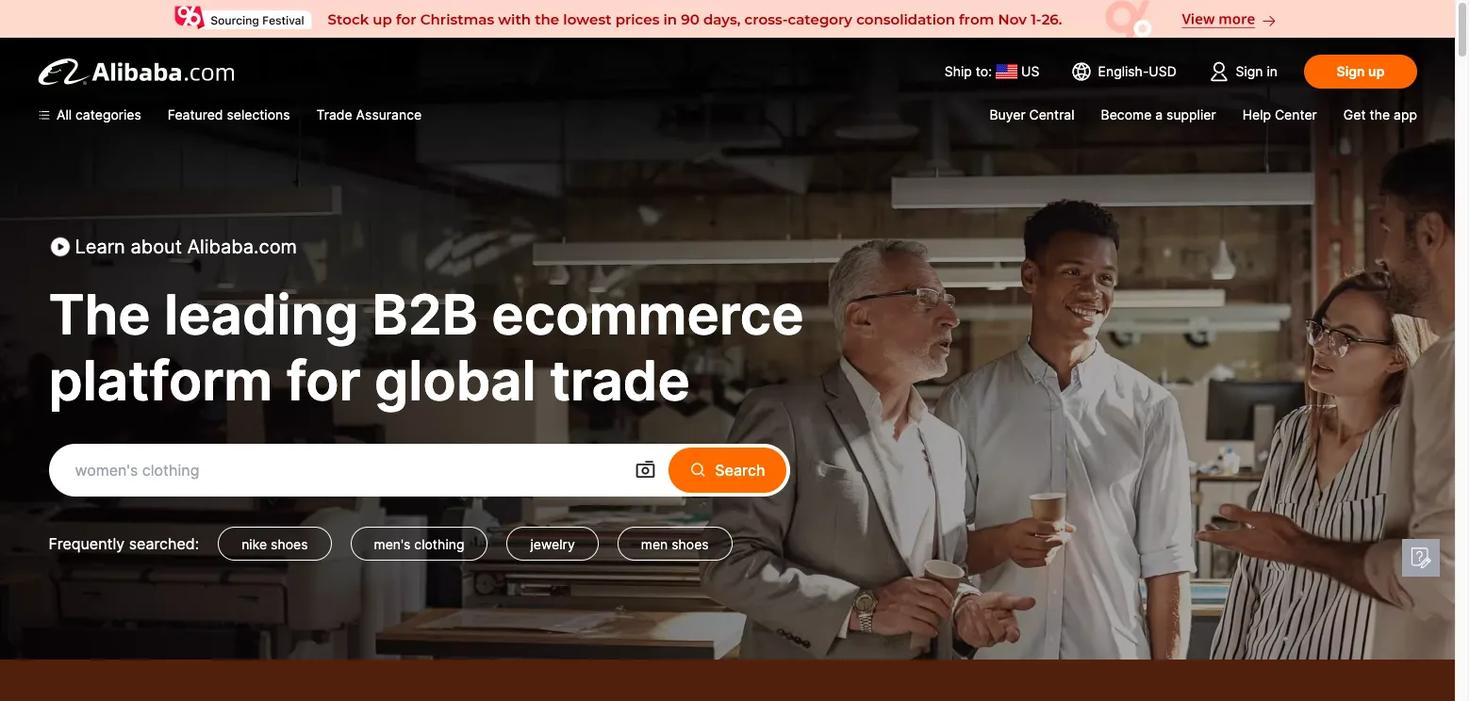 Task type: describe. For each thing, give the bounding box(es) containing it.
a
[[1155, 107, 1163, 123]]

assurance
[[356, 107, 422, 123]]

frequently
[[49, 535, 125, 554]]

men shoes
[[641, 537, 709, 553]]

to:
[[976, 63, 992, 79]]

global
[[374, 348, 536, 414]]

the
[[1370, 107, 1390, 123]]

help center
[[1243, 107, 1317, 123]]

alibaba.com
[[187, 236, 297, 258]]

learn about alibaba.com
[[75, 236, 297, 258]]

jewelry link
[[507, 527, 599, 561]]

the
[[49, 282, 151, 348]]

up
[[1368, 63, 1385, 79]]

searched:
[[129, 535, 199, 554]]

central
[[1029, 107, 1075, 123]]

platform
[[49, 348, 273, 414]]

us
[[1021, 63, 1039, 79]]

sign up
[[1337, 63, 1385, 79]]

trade
[[550, 348, 690, 414]]

all
[[57, 107, 72, 123]]

men's clothing link
[[350, 527, 488, 561]]

sign in
[[1236, 63, 1278, 79]]

learn
[[75, 236, 125, 258]]

shoes for nike shoes
[[271, 537, 308, 553]]

jewelry
[[530, 537, 575, 553]]

buyer central
[[990, 107, 1075, 123]]

categories
[[75, 107, 141, 123]]

ship
[[945, 63, 972, 79]]

the leading b2b ecommerce platform for global trade
[[49, 282, 804, 414]]

sign for sign up
[[1337, 63, 1365, 79]]

ship to:
[[945, 63, 992, 79]]

b2b
[[372, 282, 478, 348]]

usd
[[1149, 63, 1177, 79]]


[[689, 460, 708, 480]]

featured
[[168, 107, 223, 123]]

in
[[1267, 63, 1278, 79]]



Task type: locate. For each thing, give the bounding box(es) containing it.
women's clothing text field
[[75, 454, 608, 488]]

sign for sign in
[[1236, 63, 1263, 79]]

1 horizontal spatial shoes
[[672, 537, 709, 553]]

all categories
[[57, 107, 141, 123]]

leading
[[164, 282, 359, 348]]

1 horizontal spatial sign
[[1337, 63, 1365, 79]]

selections
[[227, 107, 290, 123]]

english-
[[1098, 63, 1149, 79]]

get the app
[[1344, 107, 1417, 123]]

sign left 'up'
[[1337, 63, 1365, 79]]

center
[[1275, 107, 1317, 123]]

shoes right men
[[672, 537, 709, 553]]

app
[[1394, 107, 1417, 123]]

feedback image
[[1410, 547, 1432, 570]]

for
[[286, 348, 361, 414]]

frequently searched:
[[49, 535, 199, 554]]

trade assurance
[[316, 107, 422, 123]]

help
[[1243, 107, 1271, 123]]

men shoes link
[[617, 527, 732, 561]]

0 horizontal spatial shoes
[[271, 537, 308, 553]]

trade
[[316, 107, 352, 123]]

search
[[715, 461, 765, 480]]

1 sign from the left
[[1236, 63, 1263, 79]]

1 shoes from the left
[[271, 537, 308, 553]]

0 horizontal spatial sign
[[1236, 63, 1263, 79]]

2 sign from the left
[[1337, 63, 1365, 79]]

buyer
[[990, 107, 1026, 123]]

become a supplier
[[1101, 107, 1216, 123]]

shoes for men shoes
[[672, 537, 709, 553]]

men's
[[374, 537, 411, 553]]


[[634, 459, 657, 482]]

sign left in
[[1236, 63, 1263, 79]]

about
[[131, 236, 182, 258]]

men
[[641, 537, 668, 553]]

shoes right nike
[[271, 537, 308, 553]]

clothing
[[414, 537, 464, 553]]

shoes
[[271, 537, 308, 553], [672, 537, 709, 553]]

2 shoes from the left
[[672, 537, 709, 553]]

featured selections
[[168, 107, 290, 123]]

sign
[[1236, 63, 1263, 79], [1337, 63, 1365, 79]]

become
[[1101, 107, 1152, 123]]

nike shoes link
[[218, 527, 331, 561]]

men's clothing
[[374, 537, 464, 553]]

 search
[[689, 460, 765, 480]]

nike shoes
[[242, 537, 308, 553]]

nike
[[242, 537, 267, 553]]

ecommerce
[[492, 282, 804, 348]]

get
[[1344, 107, 1366, 123]]

supplier
[[1167, 107, 1216, 123]]

english-usd
[[1098, 63, 1177, 79]]



Task type: vqa. For each thing, say whether or not it's contained in the screenshot.
men's at the bottom
yes



